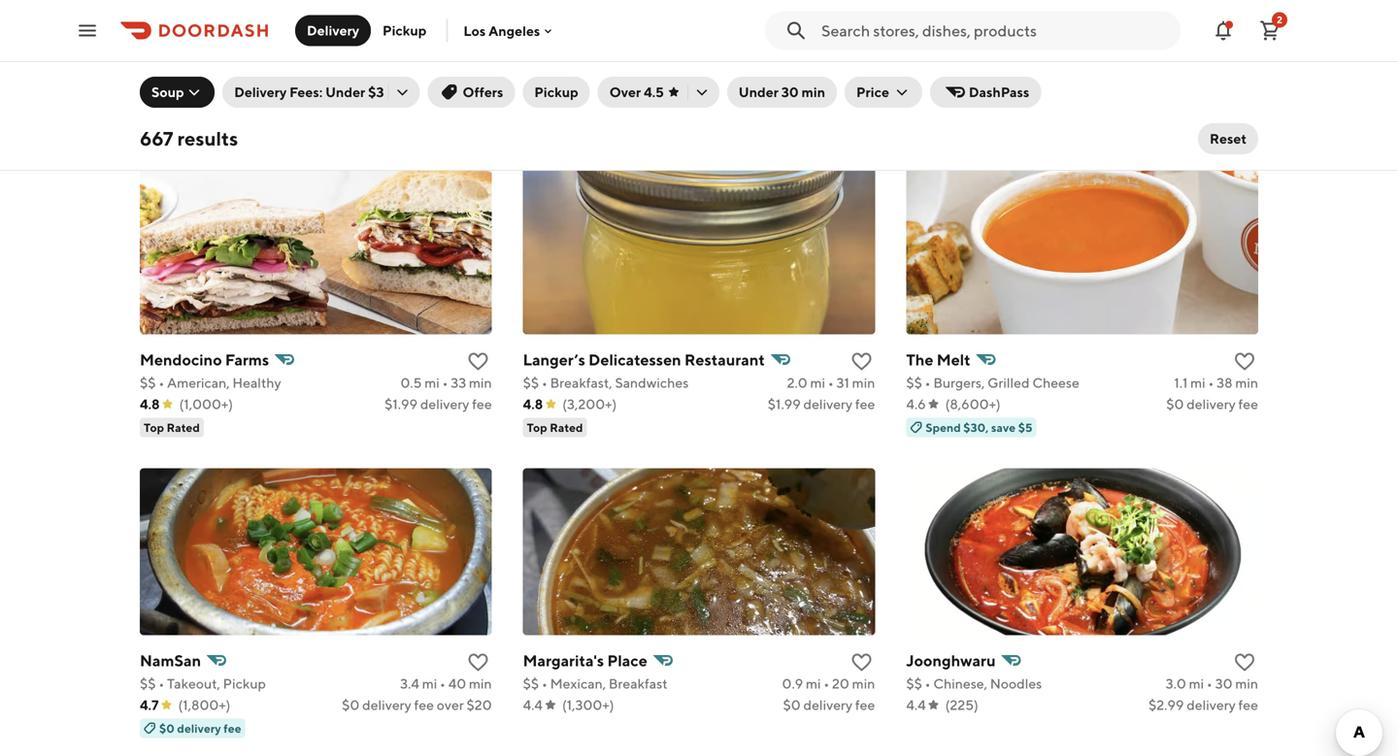 Task type: locate. For each thing, give the bounding box(es) containing it.
4.8
[[140, 396, 160, 412], [523, 396, 543, 412]]

0 vertical spatial restaurant
[[1046, 50, 1127, 68]]

0 vertical spatial namsan
[[523, 50, 584, 68]]

2 4.8 from the left
[[523, 396, 543, 412]]

4.4 down margarita's on the bottom of the page
[[523, 697, 543, 713]]

$​0 delivery fee over $20 for click to add this store to your saved list image corresponding to namsan
[[725, 95, 875, 111]]

30
[[781, 84, 799, 100], [1215, 676, 1233, 692]]

(1,000+)
[[179, 396, 233, 412]]

2 button
[[1250, 11, 1289, 50]]

top rated
[[144, 421, 200, 435], [527, 421, 583, 435]]

top rated for mendocino
[[144, 421, 200, 435]]

38
[[1217, 375, 1233, 391]]

click to add this store to your saved list image down notification bell icon
[[1233, 49, 1256, 72]]

click to add this store to your saved list image
[[467, 49, 490, 72], [850, 49, 873, 72], [467, 350, 490, 373], [850, 350, 873, 373], [1233, 350, 1256, 373], [850, 651, 873, 674], [1233, 651, 1256, 674]]

rated down (1,000+)
[[167, 421, 200, 435]]

1 vertical spatial (1,800+)
[[178, 697, 231, 713]]

delivery for $$ • takeout, pickup
[[362, 697, 411, 713]]

$$ • breakfast, sandwiches
[[523, 375, 689, 391]]

667
[[140, 127, 173, 150]]

cheese
[[1032, 375, 1079, 391]]

0 vertical spatial pickup button
[[371, 15, 438, 46]]

1 horizontal spatial top rated
[[527, 421, 583, 435]]

$​0 delivery fee down the 1.1 mi • 38 min
[[1166, 396, 1258, 412]]

delivery inside button
[[307, 22, 359, 38]]

fee for $$ • chinese, noodles
[[1238, 697, 1258, 713]]

delivery for $$ • burgers, grilled cheese
[[1187, 396, 1236, 412]]

1 horizontal spatial click to add this store to your saved list image
[[1233, 49, 1256, 72]]

1 $1.99 delivery fee from the left
[[385, 396, 492, 412]]

fee for $$ • burgers, grilled cheese
[[1238, 396, 1258, 412]]

4.8 for mendocino farms
[[140, 396, 160, 412]]

4.7 for $$ • takeout, pickup
[[140, 697, 159, 713]]

2 rated from the left
[[550, 421, 583, 435]]

2 under from the left
[[739, 84, 779, 100]]

pickup left the "over"
[[534, 84, 578, 100]]

pickup right takeout,
[[223, 676, 266, 692]]

20
[[832, 676, 849, 692]]

1 horizontal spatial 40
[[831, 74, 849, 90]]

4.4 for joonghwaru
[[906, 697, 926, 713]]

mi for $$ • mediterranean, greek
[[426, 74, 442, 90]]

sponsored
[[523, 74, 589, 90], [906, 74, 973, 90]]

breakfast
[[609, 676, 668, 692]]

0 horizontal spatial 3.4 mi • 40 min
[[400, 676, 492, 692]]

0 vertical spatial click to add this store to your saved list image
[[1233, 49, 1256, 72]]

0 vertical spatial $​0 delivery fee
[[1166, 396, 1258, 412]]

1 horizontal spatial (1,800+)
[[561, 95, 614, 111]]

40
[[831, 74, 849, 90], [448, 676, 466, 692]]

4.7 for $$ • mediterranean, greek
[[140, 95, 159, 111]]

greek
[[265, 74, 303, 90]]

1 vertical spatial over
[[437, 697, 464, 713]]

click to add this store to your saved list image up 2.0 mi • 31 min
[[850, 350, 873, 373]]

0 horizontal spatial sponsored
[[523, 74, 589, 90]]

0 horizontal spatial $1.99 delivery fee
[[385, 396, 492, 412]]

1 horizontal spatial $​0 delivery fee
[[1166, 396, 1258, 412]]

1 horizontal spatial under
[[739, 84, 779, 100]]

click to add this store to your saved list image left margarita's on the bottom of the page
[[467, 651, 490, 674]]

delivery for delivery
[[307, 22, 359, 38]]

mi for $$ • american, healthy
[[424, 375, 440, 391]]

over
[[820, 95, 847, 111], [437, 697, 464, 713]]

1 4.8 from the left
[[140, 396, 160, 412]]

namsan up takeout,
[[140, 652, 201, 670]]

0 vertical spatial 3.4 mi • 40 min
[[783, 74, 875, 90]]

41
[[453, 74, 466, 90]]

panini kabob grill
[[140, 50, 271, 68]]

1 vertical spatial $​0 delivery fee
[[783, 697, 875, 713]]

mi for $$ • chinese, noodles
[[1189, 676, 1204, 692]]

1 under from the left
[[325, 84, 365, 100]]

$$ up 4.6
[[906, 375, 922, 391]]

$1.99 delivery fee for mendocino farms
[[385, 396, 492, 412]]

$20
[[850, 95, 875, 111], [467, 697, 492, 713]]

(570+)
[[945, 95, 986, 111]]

min for $$ • takeout, pickup
[[469, 676, 492, 692]]

4.7 down "$$ • takeout, pickup"
[[140, 697, 159, 713]]

delivery up delivery fees: under $3
[[307, 22, 359, 38]]

1 vertical spatial 40
[[448, 676, 466, 692]]

$1.99 delivery fee for langer's delicatessen restaurant
[[768, 396, 875, 412]]

1 4.4 from the left
[[523, 697, 543, 713]]

top rated down '(3,200+)'
[[527, 421, 583, 435]]

delicatessen
[[589, 351, 681, 369]]

(1,800+) down sponsored • takeout
[[561, 95, 614, 111]]

0 horizontal spatial $1.99
[[385, 396, 418, 412]]

4.4 left "(225)"
[[906, 697, 926, 713]]

30 inside button
[[781, 84, 799, 100]]

0 horizontal spatial (1,800+)
[[178, 697, 231, 713]]

mi for $$ • burgers, grilled cheese
[[1190, 375, 1205, 391]]

2 4.4 from the left
[[906, 697, 926, 713]]

30 left price on the top
[[781, 84, 799, 100]]

0 horizontal spatial pickup button
[[371, 15, 438, 46]]

1 horizontal spatial 4.8
[[523, 396, 543, 412]]

$1.99 for mendocino farms
[[385, 396, 418, 412]]

over for click to add this store to your saved list image corresponding to namsan
[[820, 95, 847, 111]]

$$ down the panini
[[140, 74, 156, 90]]

0 vertical spatial 30
[[781, 84, 799, 100]]

4.8 down langer's
[[523, 396, 543, 412]]

$$ down langer's
[[523, 375, 539, 391]]

$​0 delivery fee over $20 for click to add this store to your saved list icon corresponding to namsan
[[342, 697, 492, 713]]

click to add this store to your saved list image
[[1233, 49, 1256, 72], [467, 651, 490, 674]]

grill
[[240, 50, 271, 68]]

delivery fees: under $3
[[234, 84, 384, 100]]

$$ down margarita's on the bottom of the page
[[523, 676, 539, 692]]

fee
[[472, 95, 492, 111], [797, 95, 817, 111], [472, 396, 492, 412], [855, 396, 875, 412], [1238, 396, 1258, 412], [414, 697, 434, 713], [855, 697, 875, 713], [1238, 697, 1258, 713], [224, 722, 241, 736]]

click to add this store to your saved list image up 0.9 mi • 20 min
[[850, 651, 873, 674]]

los angeles button
[[464, 23, 556, 39]]

fee for $$ • takeout, pickup
[[414, 697, 434, 713]]

click to add this store to your saved list image for panini kabob grill
[[467, 49, 490, 72]]

2 top rated from the left
[[527, 421, 583, 435]]

4.4
[[523, 697, 543, 713], [906, 697, 926, 713]]

$1.99 down the '0.5'
[[385, 396, 418, 412]]

namsan up sponsored • takeout
[[523, 50, 584, 68]]

1 vertical spatial 3.4 mi • 40 min
[[400, 676, 492, 692]]

los angeles
[[464, 23, 540, 39]]

1 horizontal spatial delivery
[[307, 22, 359, 38]]

1.3
[[408, 74, 424, 90]]

3.0 mi • 30 min
[[1166, 676, 1258, 692]]

rated down '(3,200+)'
[[550, 421, 583, 435]]

min inside button
[[802, 84, 825, 100]]

soup button
[[140, 77, 215, 108]]

0 vertical spatial pickup
[[383, 22, 427, 38]]

0 vertical spatial 3.4
[[783, 74, 802, 90]]

1.1 mi • 38 min
[[1174, 375, 1258, 391]]

namsan
[[523, 50, 584, 68], [140, 652, 201, 670]]

$1.99 delivery fee down 0.5 mi • 33 min
[[385, 396, 492, 412]]

Store search: begin typing to search for stores available on DoorDash text field
[[821, 20, 1169, 41]]

$$ • mexican, breakfast
[[523, 676, 668, 692]]

mi for $$ • takeout, pickup
[[422, 676, 437, 692]]

delivery
[[307, 22, 359, 38], [234, 84, 287, 100]]

$$ left takeout,
[[140, 676, 156, 692]]

1 horizontal spatial top
[[527, 421, 547, 435]]

restaurant
[[1046, 50, 1127, 68], [684, 351, 765, 369]]

mi for $$ • mexican, breakfast
[[806, 676, 821, 692]]

1 horizontal spatial $1.99
[[768, 396, 801, 412]]

2 top from the left
[[527, 421, 547, 435]]

1 horizontal spatial namsan
[[523, 50, 584, 68]]

over
[[609, 84, 641, 100]]

0 horizontal spatial 4.4
[[523, 697, 543, 713]]

1 vertical spatial 30
[[1215, 676, 1233, 692]]

click to add this store to your saved list image down los
[[467, 49, 490, 72]]

$1.99 delivery fee down 2.0 mi • 31 min
[[768, 396, 875, 412]]

namsan for click to add this store to your saved list icon corresponding to namsan
[[140, 652, 201, 670]]

0 horizontal spatial delivery
[[234, 84, 287, 100]]

3.9
[[906, 95, 925, 111]]

top down langer's
[[527, 421, 547, 435]]

pickup button left the "over"
[[523, 77, 590, 108]]

$0 delivery fee
[[159, 722, 241, 736]]

$​0 delivery fee down 0.9 mi • 20 min
[[783, 697, 875, 713]]

min
[[469, 74, 492, 90], [852, 74, 875, 90], [802, 84, 825, 100], [469, 375, 492, 391], [852, 375, 875, 391], [1235, 375, 1258, 391], [469, 676, 492, 692], [852, 676, 875, 692], [1235, 676, 1258, 692]]

0 vertical spatial $20
[[850, 95, 875, 111]]

rated
[[167, 421, 200, 435], [550, 421, 583, 435]]

pickup button up 1.3
[[371, 15, 438, 46]]

1 horizontal spatial sponsored
[[906, 74, 973, 90]]

1 vertical spatial restaurant
[[684, 351, 765, 369]]

1 horizontal spatial $​0 delivery fee over $20
[[725, 95, 875, 111]]

•
[[159, 74, 164, 90], [444, 74, 450, 90], [592, 74, 598, 90], [823, 74, 829, 90], [975, 74, 981, 90], [159, 375, 164, 391], [442, 375, 448, 391], [542, 375, 547, 391], [828, 375, 834, 391], [925, 375, 931, 391], [1208, 375, 1214, 391], [159, 676, 164, 692], [440, 676, 446, 692], [542, 676, 547, 692], [824, 676, 829, 692], [925, 676, 931, 692], [1207, 676, 1212, 692]]

1 vertical spatial click to add this store to your saved list image
[[467, 651, 490, 674]]

1 horizontal spatial 3.4
[[783, 74, 802, 90]]

pickup up 1.3
[[383, 22, 427, 38]]

30 up $2.99 delivery fee
[[1215, 676, 1233, 692]]

1 horizontal spatial restaurant
[[1046, 50, 1127, 68]]

4.7 up 667
[[140, 95, 159, 111]]

$​0 delivery fee for the melt
[[1166, 396, 1258, 412]]

1 horizontal spatial 30
[[1215, 676, 1233, 692]]

2 $1.99 delivery fee from the left
[[768, 396, 875, 412]]

0.5
[[400, 375, 422, 391]]

0 horizontal spatial 30
[[781, 84, 799, 100]]

4.8 for langer's delicatessen restaurant
[[523, 396, 543, 412]]

(3,200+)
[[562, 396, 617, 412]]

0 vertical spatial over
[[820, 95, 847, 111]]

1 rated from the left
[[167, 421, 200, 435]]

click to add this store to your saved list image up price on the top
[[850, 49, 873, 72]]

delivery for $$ • chinese, noodles
[[1187, 697, 1236, 713]]

1 vertical spatial namsan
[[140, 652, 201, 670]]

fee for $$ • breakfast, sandwiches
[[855, 396, 875, 412]]

1 sponsored from the left
[[523, 74, 589, 90]]

1 top from the left
[[144, 421, 164, 435]]

notification bell image
[[1212, 19, 1235, 42]]

delivery for $$ • breakfast, sandwiches
[[803, 396, 853, 412]]

offers button
[[428, 77, 515, 108]]

0 horizontal spatial pickup
[[223, 676, 266, 692]]

0 horizontal spatial restaurant
[[684, 351, 765, 369]]

$​0 delivery fee over $20
[[725, 95, 875, 111], [342, 697, 492, 713]]

0 vertical spatial delivery
[[307, 22, 359, 38]]

pickup button
[[371, 15, 438, 46], [523, 77, 590, 108]]

min for $$ • burgers, grilled cheese
[[1235, 375, 1258, 391]]

top down $$ • american, healthy
[[144, 421, 164, 435]]

1 vertical spatial delivery
[[234, 84, 287, 100]]

1 horizontal spatial rated
[[550, 421, 583, 435]]

grilled
[[987, 375, 1030, 391]]

$​0 for $$ • mexican, breakfast
[[783, 697, 801, 713]]

2 horizontal spatial pickup
[[534, 84, 578, 100]]

min for $$ • american, healthy
[[469, 375, 492, 391]]

mi
[[426, 74, 442, 90], [805, 74, 820, 90], [424, 375, 440, 391], [810, 375, 825, 391], [1190, 375, 1205, 391], [422, 676, 437, 692], [806, 676, 821, 692], [1189, 676, 1204, 692]]

0 horizontal spatial top rated
[[144, 421, 200, 435]]

min for $$ • breakfast, sandwiches
[[852, 375, 875, 391]]

sponsored • bar
[[906, 74, 1005, 90]]

0 horizontal spatial $​0 delivery fee
[[783, 697, 875, 713]]

0 horizontal spatial under
[[325, 84, 365, 100]]

delivery down grill
[[234, 84, 287, 100]]

top rated for langer's
[[527, 421, 583, 435]]

1 $1.99 from the left
[[385, 396, 418, 412]]

$1.99 down 2.0
[[768, 396, 801, 412]]

top rated down (1,000+)
[[144, 421, 200, 435]]

click to add this store to your saved list image up 0.5 mi • 33 min
[[467, 350, 490, 373]]

click to add this store to your saved list image for paseo salvadoreño restaurant hp
[[1233, 49, 1256, 72]]

0 vertical spatial (1,800+)
[[561, 95, 614, 111]]

0 vertical spatial $​0 delivery fee over $20
[[725, 95, 875, 111]]

$2.99
[[1148, 697, 1184, 713]]

farms
[[225, 351, 269, 369]]

1 vertical spatial $20
[[467, 697, 492, 713]]

sponsored down "paseo"
[[906, 74, 973, 90]]

0 horizontal spatial $​0 delivery fee over $20
[[342, 697, 492, 713]]

restaurant up sandwiches
[[684, 351, 765, 369]]

1 vertical spatial $​0 delivery fee over $20
[[342, 697, 492, 713]]

$$ down mendocino
[[140, 375, 156, 391]]

0 horizontal spatial over
[[437, 697, 464, 713]]

(1,800+)
[[561, 95, 614, 111], [178, 697, 231, 713]]

1 horizontal spatial $1.99 delivery fee
[[768, 396, 875, 412]]

(8,600+)
[[945, 396, 1001, 412]]

click to add this store to your saved list image up the 1.1 mi • 38 min
[[1233, 350, 1256, 373]]

1 horizontal spatial over
[[820, 95, 847, 111]]

$$ for panini kabob grill
[[140, 74, 156, 90]]

2 $1.99 from the left
[[768, 396, 801, 412]]

0 horizontal spatial $20
[[467, 697, 492, 713]]

0 horizontal spatial namsan
[[140, 652, 201, 670]]

$1.99 delivery fee
[[385, 396, 492, 412], [768, 396, 875, 412]]

1 top rated from the left
[[144, 421, 200, 435]]

667 results
[[140, 127, 238, 150]]

$1.99
[[385, 396, 418, 412], [768, 396, 801, 412]]

under inside button
[[739, 84, 779, 100]]

4.8 down mendocino
[[140, 396, 160, 412]]

1 vertical spatial 3.4
[[400, 676, 419, 692]]

2 sponsored from the left
[[906, 74, 973, 90]]

1 horizontal spatial $20
[[850, 95, 875, 111]]

0 horizontal spatial 4.8
[[140, 396, 160, 412]]

restaurant left hp
[[1046, 50, 1127, 68]]

1 horizontal spatial pickup button
[[523, 77, 590, 108]]

sponsored down the angeles
[[523, 74, 589, 90]]

0 horizontal spatial rated
[[167, 421, 200, 435]]

click to add this store to your saved list image up 3.0 mi • 30 min
[[1233, 651, 1256, 674]]

the
[[906, 351, 933, 369]]

(1,800+) down "$$ • takeout, pickup"
[[178, 697, 231, 713]]

offers
[[463, 84, 503, 100]]

1 horizontal spatial 4.4
[[906, 697, 926, 713]]

0 horizontal spatial top
[[144, 421, 164, 435]]

$$ down joonghwaru
[[906, 676, 922, 692]]

over 4.5
[[609, 84, 664, 100]]

click to add this store to your saved list image for mendocino farms
[[467, 350, 490, 373]]

0 horizontal spatial click to add this store to your saved list image
[[467, 651, 490, 674]]



Task type: vqa. For each thing, say whether or not it's contained in the screenshot.


Task type: describe. For each thing, give the bounding box(es) containing it.
hp
[[1130, 50, 1153, 68]]

1.1
[[1174, 375, 1188, 391]]

mediterranean,
[[167, 74, 262, 90]]

price
[[856, 84, 889, 100]]

dashpass button
[[930, 77, 1041, 108]]

1 horizontal spatial pickup
[[383, 22, 427, 38]]

1 vertical spatial pickup
[[534, 84, 578, 100]]

restaurant for delicatessen
[[684, 351, 765, 369]]

$$ for joonghwaru
[[906, 676, 922, 692]]

2.0
[[787, 375, 807, 391]]

delivery for delivery fees: under $3
[[234, 84, 287, 100]]

0.5 mi • 33 min
[[400, 375, 492, 391]]

spend $30, save $5
[[926, 421, 1033, 435]]

0 vertical spatial 40
[[831, 74, 849, 90]]

delivery for $$ • american, healthy
[[420, 396, 469, 412]]

under 30 min button
[[727, 77, 837, 108]]

click to add this store to your saved list image for namsan
[[467, 651, 490, 674]]

los
[[464, 23, 486, 39]]

$​0 delivery fee for margarita's place
[[783, 697, 875, 713]]

33
[[451, 375, 466, 391]]

click to add this store to your saved list image for the melt
[[1233, 350, 1256, 373]]

price button
[[845, 77, 922, 108]]

spend
[[926, 421, 961, 435]]

reset
[[1210, 131, 1247, 147]]

delivery button
[[295, 15, 371, 46]]

4.4 for margarita's place
[[523, 697, 543, 713]]

save
[[991, 421, 1016, 435]]

min for $$ • mexican, breakfast
[[852, 676, 875, 692]]

under 30 min
[[739, 84, 825, 100]]

1 vertical spatial pickup button
[[523, 77, 590, 108]]

1 horizontal spatial 3.4 mi • 40 min
[[783, 74, 875, 90]]

mi for $$ • breakfast, sandwiches
[[810, 375, 825, 391]]

results
[[177, 127, 238, 150]]

click to add this store to your saved list image for margarita's place
[[850, 651, 873, 674]]

the melt
[[906, 351, 971, 369]]

$30,
[[963, 421, 989, 435]]

$$ for langer's delicatessen restaurant
[[523, 375, 539, 391]]

$$ for the melt
[[906, 375, 922, 391]]

paseo salvadoreño restaurant hp
[[906, 50, 1153, 68]]

$​0 for $$ • burgers, grilled cheese
[[1166, 396, 1184, 412]]

1.3 mi • 41 min
[[408, 74, 492, 90]]

0 horizontal spatial 40
[[448, 676, 466, 692]]

$$ • takeout, pickup
[[140, 676, 266, 692]]

$$ • mediterranean, greek
[[140, 74, 303, 90]]

mendocino
[[140, 351, 222, 369]]

$0
[[159, 722, 175, 736]]

$20 for click to add this store to your saved list image corresponding to namsan
[[850, 95, 875, 111]]

rated for langer's
[[550, 421, 583, 435]]

$3
[[368, 84, 384, 100]]

over for click to add this store to your saved list icon corresponding to namsan
[[437, 697, 464, 713]]

top for mendocino farms
[[144, 421, 164, 435]]

sponsored • takeout
[[523, 74, 651, 90]]

paseo
[[906, 50, 950, 68]]

panini
[[140, 50, 185, 68]]

$5
[[1018, 421, 1033, 435]]

min for $$ • mediterranean, greek
[[469, 74, 492, 90]]

1 items, open order cart image
[[1258, 19, 1282, 42]]

reset button
[[1198, 123, 1258, 154]]

fee for $$ • mediterranean, greek
[[472, 95, 492, 111]]

0.9 mi • 20 min
[[782, 676, 875, 692]]

restaurant for salvadoreño
[[1046, 50, 1127, 68]]

namsan for click to add this store to your saved list image corresponding to namsan
[[523, 50, 584, 68]]

$$ • chinese, noodles
[[906, 676, 1042, 692]]

$$ for namsan
[[140, 676, 156, 692]]

$20 for click to add this store to your saved list icon corresponding to namsan
[[467, 697, 492, 713]]

soup
[[151, 84, 184, 100]]

mexican,
[[550, 676, 606, 692]]

healthy
[[232, 375, 281, 391]]

noodles
[[990, 676, 1042, 692]]

$1.99 for langer's delicatessen restaurant
[[768, 396, 801, 412]]

top for langer's delicatessen restaurant
[[527, 421, 547, 435]]

fee for $$ • mexican, breakfast
[[855, 697, 875, 713]]

joonghwaru
[[906, 652, 996, 670]]

sandwiches
[[615, 375, 689, 391]]

0.9
[[782, 676, 803, 692]]

mendocino farms
[[140, 351, 269, 369]]

min for $$ • chinese, noodles
[[1235, 676, 1258, 692]]

2.0 mi • 31 min
[[787, 375, 875, 391]]

click to add this store to your saved list image for joonghwaru
[[1233, 651, 1256, 674]]

fee for $$ • american, healthy
[[472, 396, 492, 412]]

$$ • burgers, grilled cheese
[[906, 375, 1079, 391]]

(1,300+)
[[562, 697, 614, 713]]

burgers,
[[933, 375, 985, 391]]

(225)
[[945, 697, 978, 713]]

4.7 right offers
[[523, 95, 542, 111]]

delivery for $$ • mexican, breakfast
[[803, 697, 853, 713]]

angeles
[[489, 23, 540, 39]]

melt
[[937, 351, 971, 369]]

31
[[836, 375, 849, 391]]

(8,100+)
[[178, 95, 231, 111]]

$​0 for $$ • takeout, pickup
[[342, 697, 360, 713]]

3.0
[[1166, 676, 1186, 692]]

sponsored for • takeout
[[523, 74, 589, 90]]

breakfast,
[[550, 375, 612, 391]]

takeout,
[[167, 676, 220, 692]]

open menu image
[[76, 19, 99, 42]]

sponsored for • bar
[[906, 74, 973, 90]]

$2.99 delivery fee
[[1148, 697, 1258, 713]]

4.6
[[906, 396, 926, 412]]

click to add this store to your saved list image for namsan
[[850, 49, 873, 72]]

2
[[1277, 14, 1282, 25]]

$$ • american, healthy
[[140, 375, 281, 391]]

$$ for margarita's place
[[523, 676, 539, 692]]

chinese,
[[933, 676, 987, 692]]

dashpass
[[969, 84, 1029, 100]]

over 4.5 button
[[598, 77, 719, 108]]

place
[[607, 652, 647, 670]]

$0.99 delivery fee
[[380, 95, 492, 111]]

0 horizontal spatial 3.4
[[400, 676, 419, 692]]

langer's
[[523, 351, 585, 369]]

takeout
[[601, 74, 651, 90]]

american,
[[167, 375, 230, 391]]

$$ for mendocino farms
[[140, 375, 156, 391]]

langer's delicatessen restaurant
[[523, 351, 765, 369]]

fees:
[[289, 84, 323, 100]]

2 vertical spatial pickup
[[223, 676, 266, 692]]

delivery for $$ • mediterranean, greek
[[420, 95, 469, 111]]

4.5
[[644, 84, 664, 100]]

rated for mendocino
[[167, 421, 200, 435]]

click to add this store to your saved list image for langer's delicatessen restaurant
[[850, 350, 873, 373]]

salvadoreño
[[953, 50, 1043, 68]]

margarita's place
[[523, 652, 647, 670]]



